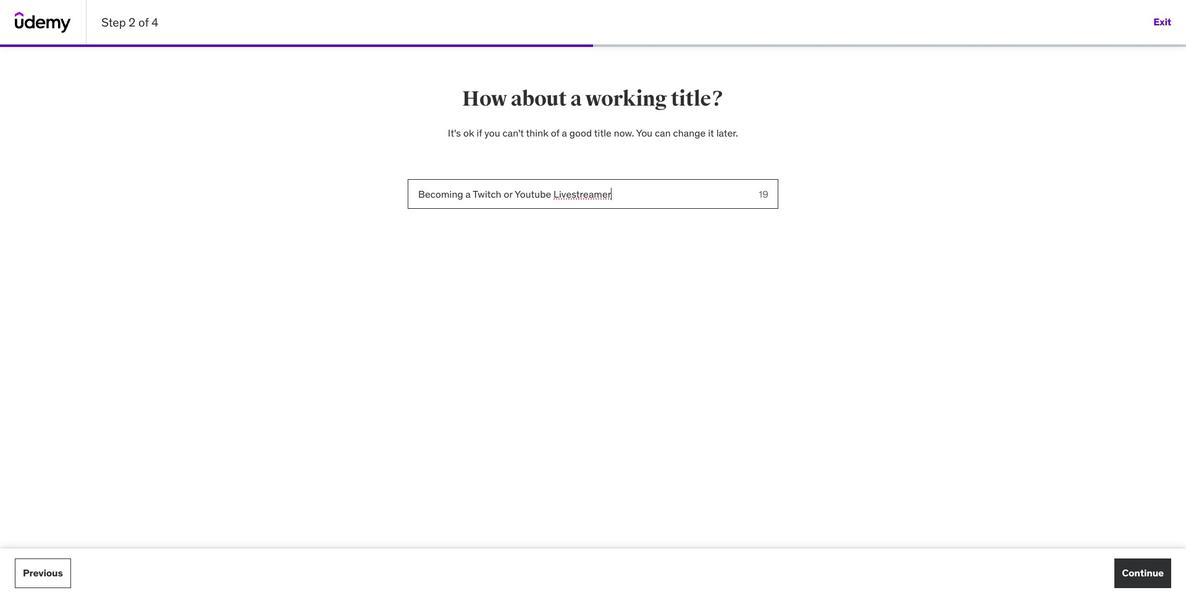 Task type: locate. For each thing, give the bounding box(es) containing it.
it's
[[448, 127, 461, 139]]

0 horizontal spatial of
[[138, 15, 149, 29]]

19
[[759, 188, 769, 200]]

a up good
[[570, 86, 582, 112]]

a left good
[[562, 127, 567, 139]]

think
[[526, 127, 548, 139]]

a
[[570, 86, 582, 112], [562, 127, 567, 139]]

1 vertical spatial of
[[551, 127, 559, 139]]

0 vertical spatial of
[[138, 15, 149, 29]]

how
[[462, 86, 507, 112]]

of right the 2
[[138, 15, 149, 29]]

0 horizontal spatial a
[[562, 127, 567, 139]]

of right "think"
[[551, 127, 559, 139]]

1 vertical spatial a
[[562, 127, 567, 139]]

step 2 of 4 element
[[0, 44, 593, 47]]

can
[[655, 127, 671, 139]]

continue
[[1122, 567, 1164, 579]]

4
[[151, 15, 158, 29]]

good
[[569, 127, 592, 139]]

1 horizontal spatial a
[[570, 86, 582, 112]]

exit
[[1154, 16, 1171, 28]]

previous
[[23, 567, 63, 579]]

about
[[511, 86, 567, 112]]

of
[[138, 15, 149, 29], [551, 127, 559, 139]]

now.
[[614, 127, 634, 139]]



Task type: describe. For each thing, give the bounding box(es) containing it.
you
[[636, 127, 653, 139]]

if
[[477, 127, 482, 139]]

0 vertical spatial a
[[570, 86, 582, 112]]

title
[[594, 127, 611, 139]]

1 horizontal spatial of
[[551, 127, 559, 139]]

it
[[708, 127, 714, 139]]

e.g. Learn Photoshop CS6 from Scratch text field
[[408, 179, 749, 209]]

step 2 of 4
[[101, 15, 158, 29]]

change
[[673, 127, 706, 139]]

title?
[[671, 86, 724, 112]]

it's ok if you can't think of a good title now. you can change it later.
[[448, 127, 738, 139]]

step
[[101, 15, 126, 29]]

2
[[129, 15, 136, 29]]

exit button
[[1154, 7, 1171, 37]]

udemy image
[[15, 12, 71, 33]]

can't
[[503, 127, 524, 139]]

you
[[485, 127, 500, 139]]

working
[[585, 86, 667, 112]]

continue button
[[1115, 558, 1171, 588]]

how about a working title?
[[462, 86, 724, 112]]

ok
[[463, 127, 474, 139]]

previous button
[[15, 558, 71, 588]]

later.
[[716, 127, 738, 139]]



